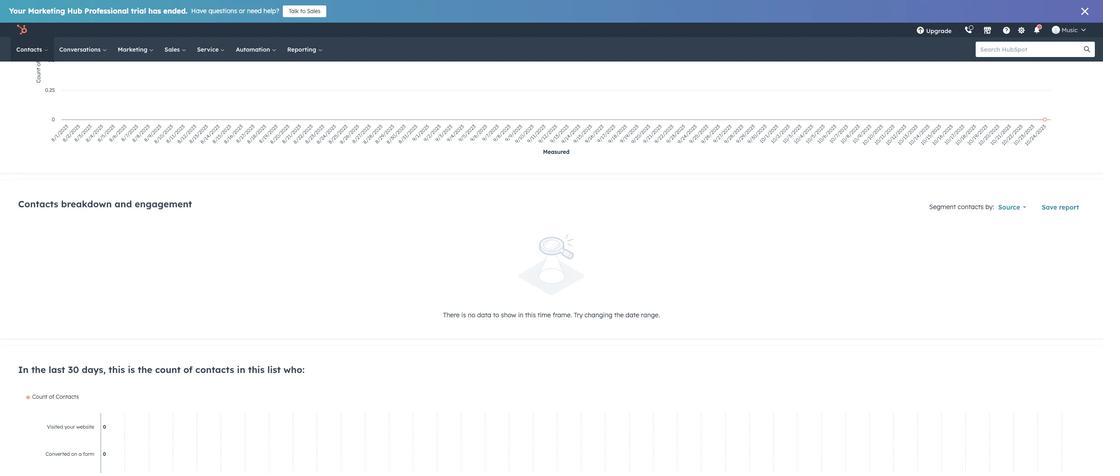 Task type: locate. For each thing, give the bounding box(es) containing it.
0 vertical spatial is
[[461, 311, 466, 319]]

is
[[461, 311, 466, 319], [128, 364, 135, 375]]

to
[[300, 8, 306, 15], [493, 311, 499, 319]]

or
[[239, 7, 245, 15]]

data
[[477, 311, 491, 319]]

0 horizontal spatial to
[[300, 8, 306, 15]]

settings image
[[1018, 27, 1026, 35]]

marketplaces button
[[978, 23, 997, 37]]

1 horizontal spatial the
[[138, 364, 152, 375]]

1 horizontal spatial is
[[461, 311, 466, 319]]

the left count
[[138, 364, 152, 375]]

1 horizontal spatial sales
[[307, 8, 321, 15]]

marketing
[[28, 6, 65, 15], [118, 46, 149, 53]]

marketing left hub
[[28, 6, 65, 15]]

questions
[[208, 7, 237, 15]]

in
[[518, 311, 523, 319], [237, 364, 245, 375]]

marketplaces image
[[983, 27, 991, 35]]

0 vertical spatial contacts
[[16, 46, 44, 53]]

1 vertical spatial contacts
[[18, 198, 58, 210]]

by:
[[985, 203, 994, 211]]

marketing down trial
[[118, 46, 149, 53]]

sales link
[[159, 37, 192, 62]]

contacts left by:
[[958, 203, 984, 211]]

trial
[[131, 6, 146, 15]]

contacts for contacts
[[16, 46, 44, 53]]

menu item
[[958, 23, 960, 37]]

who:
[[283, 364, 305, 375]]

need
[[247, 7, 262, 15]]

to inside button
[[300, 8, 306, 15]]

1 horizontal spatial to
[[493, 311, 499, 319]]

there is no data to show in this time frame. try changing the date range.
[[443, 311, 660, 319]]

talk to sales
[[289, 8, 321, 15]]

the left date
[[614, 311, 624, 319]]

professional
[[84, 6, 129, 15]]

help?
[[263, 7, 279, 15]]

notifications image
[[1033, 27, 1041, 35]]

this left list
[[248, 364, 265, 375]]

contacts
[[958, 203, 984, 211], [195, 364, 234, 375]]

conversations link
[[54, 37, 112, 62]]

and
[[115, 198, 132, 210]]

save
[[1042, 203, 1057, 211]]

help image
[[1002, 27, 1010, 35]]

days,
[[82, 364, 106, 375]]

service link
[[192, 37, 230, 62]]

breakdown
[[61, 198, 112, 210]]

changing
[[585, 311, 612, 319]]

contacts right 'of'
[[195, 364, 234, 375]]

music
[[1062, 26, 1078, 34]]

service
[[197, 46, 220, 53]]

save report button
[[1036, 198, 1085, 216]]

is left the no
[[461, 311, 466, 319]]

1 vertical spatial sales
[[165, 46, 182, 53]]

0 vertical spatial in
[[518, 311, 523, 319]]

has
[[148, 6, 161, 15]]

contacts for contacts breakdown and engagement
[[18, 198, 58, 210]]

in
[[18, 364, 29, 375]]

1 horizontal spatial marketing
[[118, 46, 149, 53]]

0 horizontal spatial is
[[128, 364, 135, 375]]

close image
[[1081, 8, 1089, 15]]

1 vertical spatial in
[[237, 364, 245, 375]]

list
[[267, 364, 281, 375]]

0 vertical spatial sales
[[307, 8, 321, 15]]

reporting link
[[282, 37, 328, 62]]

search image
[[1084, 46, 1090, 53]]

calling icon image
[[964, 26, 972, 34]]

to right talk at the left
[[300, 8, 306, 15]]

interactive chart image
[[29, 0, 1074, 162], [18, 394, 1084, 474]]

show
[[501, 311, 516, 319]]

sales
[[307, 8, 321, 15], [165, 46, 182, 53]]

hubspot image
[[16, 24, 27, 35]]

upgrade
[[926, 27, 952, 34]]

0 vertical spatial to
[[300, 8, 306, 15]]

contacts inside "link"
[[16, 46, 44, 53]]

1 vertical spatial to
[[493, 311, 499, 319]]

0 vertical spatial marketing
[[28, 6, 65, 15]]

this right 'days,'
[[109, 364, 125, 375]]

to right data in the bottom left of the page
[[493, 311, 499, 319]]

sales right talk at the left
[[307, 8, 321, 15]]

the right in
[[31, 364, 46, 375]]

ended.
[[163, 6, 187, 15]]

1 horizontal spatial contacts
[[958, 203, 984, 211]]

this left "time"
[[525, 311, 536, 319]]

try
[[574, 311, 583, 319]]

source button
[[994, 198, 1030, 216]]

upgrade image
[[916, 27, 924, 35]]

is left count
[[128, 364, 135, 375]]

this
[[525, 311, 536, 319], [109, 364, 125, 375], [248, 364, 265, 375]]

0 vertical spatial interactive chart image
[[29, 0, 1074, 162]]

in right show
[[518, 311, 523, 319]]

menu
[[910, 23, 1092, 37]]

in left list
[[237, 364, 245, 375]]

search button
[[1079, 42, 1095, 57]]

0 horizontal spatial contacts
[[195, 364, 234, 375]]

the
[[614, 311, 624, 319], [31, 364, 46, 375], [138, 364, 152, 375]]

0 horizontal spatial the
[[31, 364, 46, 375]]

sales left service
[[165, 46, 182, 53]]

conversations
[[59, 46, 102, 53]]

contacts
[[16, 46, 44, 53], [18, 198, 58, 210]]

talk to sales button
[[283, 5, 326, 17]]

1 vertical spatial marketing
[[118, 46, 149, 53]]

frame.
[[553, 311, 572, 319]]



Task type: describe. For each thing, give the bounding box(es) containing it.
automation
[[236, 46, 272, 53]]

time
[[538, 311, 551, 319]]

1 vertical spatial is
[[128, 364, 135, 375]]

0 vertical spatial contacts
[[958, 203, 984, 211]]

0 horizontal spatial in
[[237, 364, 245, 375]]

last
[[49, 364, 65, 375]]

report
[[1059, 203, 1079, 211]]

reporting
[[287, 46, 318, 53]]

of
[[183, 364, 193, 375]]

music button
[[1046, 23, 1091, 37]]

your marketing hub professional trial has ended. have questions or need help?
[[9, 6, 279, 15]]

range.
[[641, 311, 660, 319]]

greg robinson image
[[1052, 26, 1060, 34]]

0 horizontal spatial this
[[109, 364, 125, 375]]

talk
[[289, 8, 299, 15]]

0 horizontal spatial sales
[[165, 46, 182, 53]]

help button
[[999, 23, 1014, 37]]

engagement
[[135, 198, 192, 210]]

notifications button
[[1029, 23, 1044, 37]]

in the last 30 days, this is the count of contacts in this list who:
[[18, 364, 305, 375]]

contacts breakdown and engagement
[[18, 198, 192, 210]]

Search HubSpot search field
[[976, 42, 1087, 57]]

sales inside button
[[307, 8, 321, 15]]

count
[[155, 364, 181, 375]]

2 horizontal spatial the
[[614, 311, 624, 319]]

segment
[[929, 203, 956, 211]]

segment contacts by:
[[929, 203, 994, 211]]

marketing inside 'link'
[[118, 46, 149, 53]]

save report
[[1042, 203, 1079, 211]]

menu containing music
[[910, 23, 1092, 37]]

calling icon button
[[961, 24, 976, 36]]

have
[[191, 7, 207, 15]]

date
[[626, 311, 639, 319]]

there
[[443, 311, 460, 319]]

2 horizontal spatial this
[[525, 311, 536, 319]]

0 horizontal spatial marketing
[[28, 6, 65, 15]]

settings link
[[1016, 25, 1027, 35]]

source
[[998, 203, 1020, 211]]

1 horizontal spatial this
[[248, 364, 265, 375]]

1 vertical spatial interactive chart image
[[18, 394, 1084, 474]]

30
[[68, 364, 79, 375]]

automation link
[[230, 37, 282, 62]]

marketing link
[[112, 37, 159, 62]]

1 horizontal spatial in
[[518, 311, 523, 319]]

hub
[[67, 6, 82, 15]]

your
[[9, 6, 26, 15]]

no
[[468, 311, 475, 319]]

1 vertical spatial contacts
[[195, 364, 234, 375]]

contacts link
[[11, 37, 54, 62]]

hubspot link
[[11, 24, 34, 35]]



Task type: vqa. For each thing, say whether or not it's contained in the screenshot.
Settings 'link'
yes



